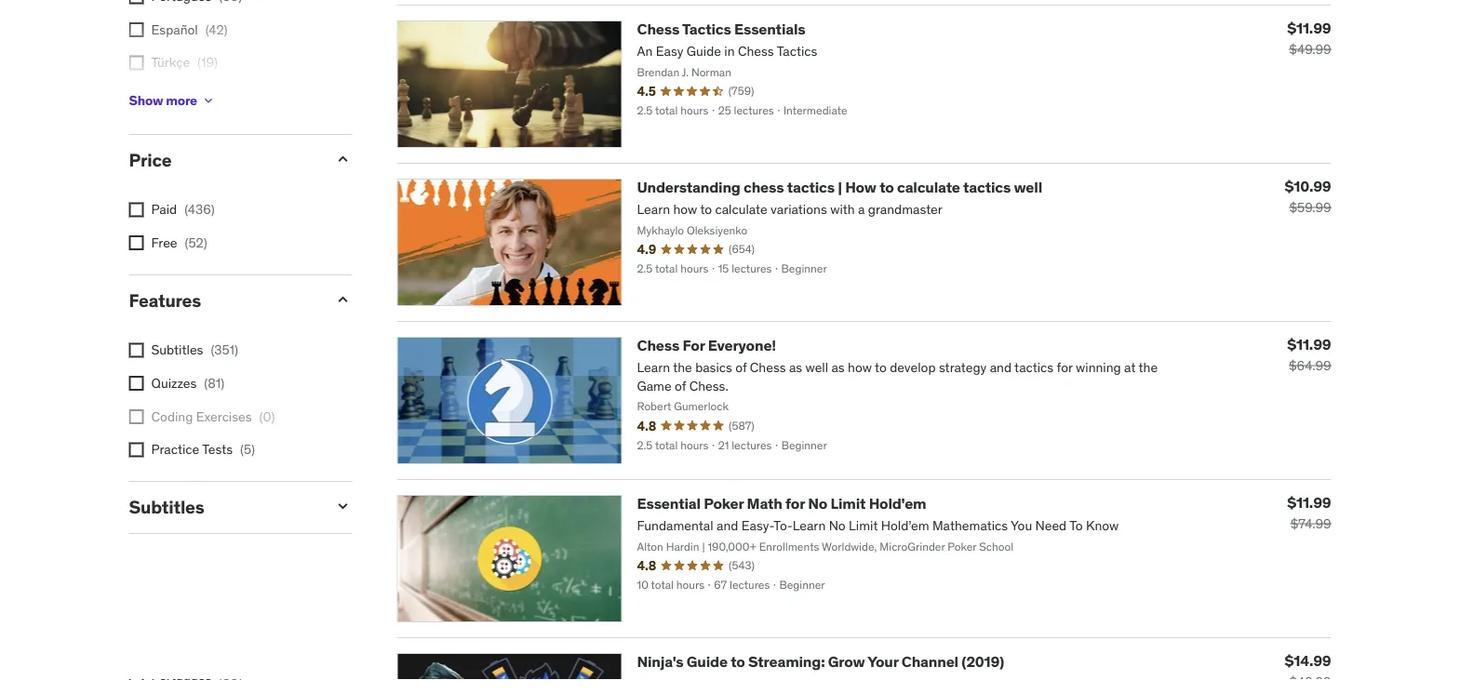 Task type: locate. For each thing, give the bounding box(es) containing it.
small image for subtitles
[[334, 497, 352, 516]]

chess tactics essentials link
[[637, 20, 806, 39]]

tactics
[[787, 178, 835, 197], [963, 178, 1011, 197]]

xsmall image
[[129, 0, 144, 5], [129, 56, 144, 71], [129, 203, 144, 218], [129, 344, 144, 358], [129, 410, 144, 425], [129, 443, 144, 458]]

tests
[[202, 442, 233, 458]]

poker
[[704, 495, 744, 514]]

xsmall image for subtitles
[[129, 344, 144, 358]]

exercises
[[196, 408, 252, 425]]

3 xsmall image from the top
[[129, 203, 144, 218]]

2 $11.99 from the top
[[1287, 335, 1331, 354]]

for
[[683, 337, 705, 356]]

quizzes (81)
[[151, 375, 225, 392]]

2 xsmall image from the top
[[129, 56, 144, 71]]

1 vertical spatial small image
[[334, 497, 352, 516]]

1 vertical spatial subtitles
[[129, 497, 204, 519]]

1 vertical spatial to
[[731, 653, 745, 672]]

chess for everyone!
[[637, 337, 776, 356]]

subtitles down practice
[[129, 497, 204, 519]]

to right how
[[880, 178, 894, 197]]

1 xsmall image from the top
[[129, 0, 144, 5]]

$10.99
[[1285, 177, 1331, 196]]

6 xsmall image from the top
[[129, 443, 144, 458]]

xsmall image left 'español'
[[129, 23, 144, 38]]

0 vertical spatial $11.99
[[1287, 19, 1331, 38]]

$11.99 for essential poker math for no limit hold'em
[[1287, 493, 1331, 513]]

practice
[[151, 442, 199, 458]]

$11.99 up "$64.99"
[[1287, 335, 1331, 354]]

small image for price
[[334, 150, 352, 169]]

to right guide
[[731, 653, 745, 672]]

ninja's
[[637, 653, 684, 672]]

coding exercises (0)
[[151, 408, 275, 425]]

$59.99
[[1289, 200, 1331, 217]]

ninja's guide to streaming: grow your channel (2019) link
[[637, 653, 1004, 672]]

tactics
[[682, 20, 731, 39]]

guide
[[687, 653, 728, 672]]

xsmall image for coding
[[129, 410, 144, 425]]

$11.99 for chess for everyone!
[[1287, 335, 1331, 354]]

2 chess from the top
[[637, 337, 680, 356]]

0 vertical spatial to
[[880, 178, 894, 197]]

streaming:
[[748, 653, 825, 672]]

0 vertical spatial small image
[[334, 150, 352, 169]]

$74.99
[[1291, 516, 1331, 533]]

chess left tactics at the top
[[637, 20, 680, 39]]

0 vertical spatial chess
[[637, 20, 680, 39]]

features
[[129, 290, 201, 312]]

to
[[880, 178, 894, 197], [731, 653, 745, 672]]

chess for everyone! link
[[637, 337, 776, 356]]

2 small image from the top
[[334, 497, 352, 516]]

math
[[747, 495, 782, 514]]

for
[[786, 495, 805, 514]]

$10.99 $59.99
[[1285, 177, 1331, 217]]

quizzes
[[151, 375, 197, 392]]

subtitles
[[151, 342, 203, 359], [129, 497, 204, 519]]

tactics left well
[[963, 178, 1011, 197]]

3 $11.99 from the top
[[1287, 493, 1331, 513]]

paid (436)
[[151, 202, 215, 218]]

|
[[838, 178, 842, 197]]

chess for chess for everyone!
[[637, 337, 680, 356]]

1 vertical spatial $11.99
[[1287, 335, 1331, 354]]

1 small image from the top
[[334, 150, 352, 169]]

xsmall image for türkçe
[[129, 56, 144, 71]]

free
[[151, 235, 177, 251]]

1 tactics from the left
[[787, 178, 835, 197]]

xsmall image for quizzes (81)
[[129, 377, 144, 392]]

xsmall image left free
[[129, 236, 144, 251]]

essential poker math for no limit hold'em
[[637, 495, 927, 514]]

1 vertical spatial chess
[[637, 337, 680, 356]]

$11.99 up $49.99
[[1287, 19, 1331, 38]]

xsmall image for practice
[[129, 443, 144, 458]]

subtitles for subtitles
[[129, 497, 204, 519]]

chess tactics essentials
[[637, 20, 806, 39]]

xsmall image right more
[[201, 93, 216, 108]]

5 xsmall image from the top
[[129, 410, 144, 425]]

0 horizontal spatial tactics
[[787, 178, 835, 197]]

2 vertical spatial $11.99
[[1287, 493, 1331, 513]]

small image
[[334, 150, 352, 169], [334, 497, 352, 516]]

$11.99
[[1287, 19, 1331, 38], [1287, 335, 1331, 354], [1287, 493, 1331, 513]]

$14.99
[[1285, 652, 1331, 671]]

chess left for
[[637, 337, 680, 356]]

your
[[868, 653, 899, 672]]

chess
[[637, 20, 680, 39], [637, 337, 680, 356]]

xsmall image
[[129, 23, 144, 38], [201, 93, 216, 108], [129, 236, 144, 251], [129, 377, 144, 392]]

1 $11.99 from the top
[[1287, 19, 1331, 38]]

xsmall image left quizzes
[[129, 377, 144, 392]]

0 vertical spatial subtitles
[[151, 342, 203, 359]]

tactics left |
[[787, 178, 835, 197]]

$11.99 $74.99
[[1287, 493, 1331, 533]]

subtitles (351)
[[151, 342, 238, 359]]

4 xsmall image from the top
[[129, 344, 144, 358]]

1 horizontal spatial tactics
[[963, 178, 1011, 197]]

$64.99
[[1289, 358, 1331, 375]]

calculate
[[897, 178, 960, 197]]

$11.99 up $74.99
[[1287, 493, 1331, 513]]

1 chess from the top
[[637, 20, 680, 39]]

subtitles up quizzes
[[151, 342, 203, 359]]

no
[[808, 495, 828, 514]]



Task type: describe. For each thing, give the bounding box(es) containing it.
subtitles button
[[129, 497, 319, 519]]

essentials
[[734, 20, 806, 39]]

(436)
[[184, 202, 215, 218]]

chess for chess tactics essentials
[[637, 20, 680, 39]]

ninja's guide to streaming: grow your channel (2019)
[[637, 653, 1004, 672]]

xsmall image inside show more button
[[201, 93, 216, 108]]

essential poker math for no limit hold'em link
[[637, 495, 927, 514]]

well
[[1014, 178, 1042, 197]]

(52)
[[185, 235, 207, 251]]

español
[[151, 21, 198, 38]]

xsmall image for español (42)
[[129, 23, 144, 38]]

(351)
[[211, 342, 238, 359]]

hold'em
[[869, 495, 927, 514]]

understanding chess tactics | how to calculate tactics well
[[637, 178, 1042, 197]]

(5)
[[240, 442, 255, 458]]

(81)
[[204, 375, 225, 392]]

small image
[[334, 291, 352, 309]]

show more
[[129, 92, 197, 109]]

1 horizontal spatial to
[[880, 178, 894, 197]]

$49.99
[[1289, 42, 1331, 58]]

how
[[845, 178, 877, 197]]

2 tactics from the left
[[963, 178, 1011, 197]]

more
[[166, 92, 197, 109]]

essential
[[637, 495, 701, 514]]

türkçe
[[151, 55, 190, 71]]

channel
[[902, 653, 959, 672]]

(19)
[[197, 55, 218, 71]]

grow
[[828, 653, 865, 672]]

coding
[[151, 408, 193, 425]]

$11.99 $49.99
[[1287, 19, 1331, 58]]

(42)
[[205, 21, 228, 38]]

xsmall image for free (52)
[[129, 236, 144, 251]]

subtitles for subtitles (351)
[[151, 342, 203, 359]]

limit
[[831, 495, 866, 514]]

show more button
[[129, 82, 216, 119]]

free (52)
[[151, 235, 207, 251]]

everyone!
[[708, 337, 776, 356]]

price button
[[129, 149, 319, 172]]

español (42)
[[151, 21, 228, 38]]

(2019)
[[962, 653, 1004, 672]]

deutsch
[[151, 88, 200, 104]]

(0)
[[259, 408, 275, 425]]

chess
[[744, 178, 784, 197]]

practice tests (5)
[[151, 442, 255, 458]]

price
[[129, 149, 172, 172]]

$11.99 for chess tactics essentials
[[1287, 19, 1331, 38]]

understanding chess tactics | how to calculate tactics well link
[[637, 178, 1042, 197]]

xsmall image for paid
[[129, 203, 144, 218]]

0 horizontal spatial to
[[731, 653, 745, 672]]

paid
[[151, 202, 177, 218]]

show
[[129, 92, 163, 109]]

türkçe (19)
[[151, 55, 218, 71]]

features button
[[129, 290, 319, 312]]

understanding
[[637, 178, 741, 197]]

$11.99 $64.99
[[1287, 335, 1331, 375]]



Task type: vqa. For each thing, say whether or not it's contained in the screenshot.


